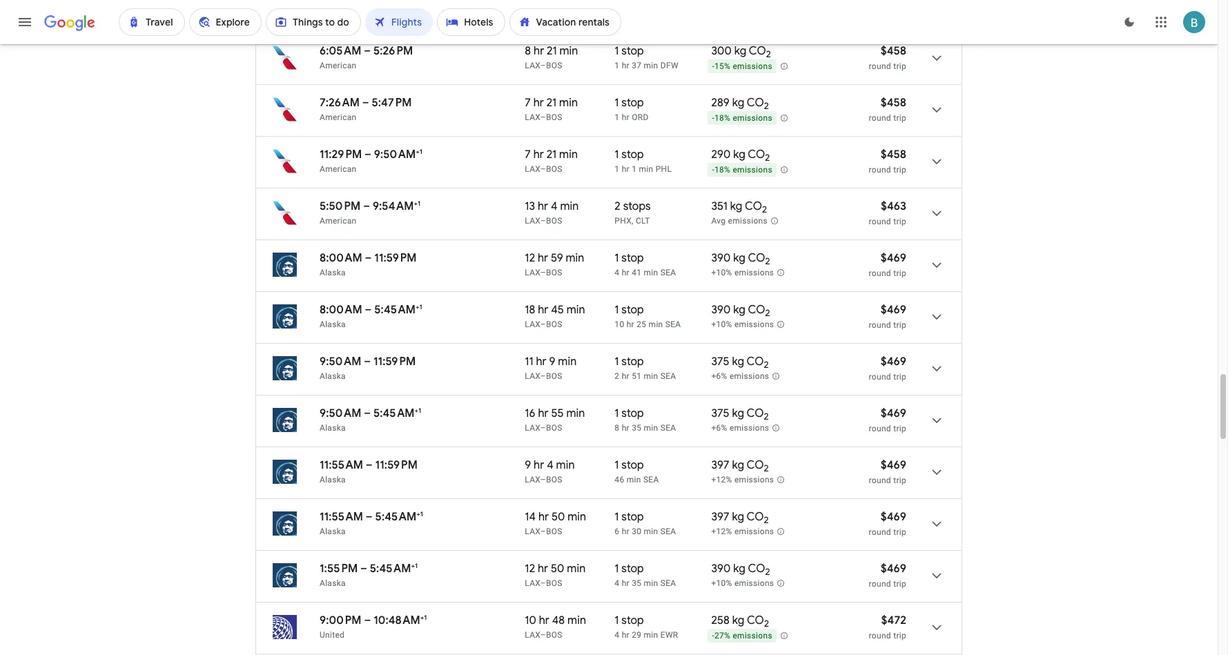 Task type: locate. For each thing, give the bounding box(es) containing it.
kg for 1 stop 1 hr ord
[[733, 96, 745, 110]]

2 inside 258 kg co 2
[[765, 618, 770, 630]]

layover (1 of 2) is a 3 hr 45 min layover at phoenix sky harbor international airport in phoenix. layover (2 of 2) is a 1 hr 51 min layover at charlotte douglas international airport in charlotte. element
[[615, 216, 705, 227]]

min inside "1 stop 6 hr 30 min sea"
[[644, 527, 659, 537]]

lax inside 9 hr 4 min lax – bos
[[525, 475, 541, 485]]

6:05 am
[[320, 44, 362, 58]]

sea for 12 hr 59 min
[[661, 268, 677, 278]]

1 375 from the top
[[712, 355, 730, 369]]

8 inside "1 stop 8 hr 35 min sea"
[[615, 423, 620, 433]]

+
[[416, 147, 420, 156], [414, 199, 418, 208], [416, 303, 420, 312], [415, 406, 419, 415], [417, 510, 421, 519], [411, 562, 415, 571], [420, 613, 424, 622]]

alaska down departure time: 9:50 am. text box
[[320, 372, 346, 381]]

Arrival time: 9:54 AM on  Friday, November 24. text field
[[373, 199, 421, 213]]

– inside 10 hr 48 min lax – bos
[[541, 631, 546, 640]]

0 vertical spatial +12% emissions
[[712, 475, 775, 485]]

trip left flight details. leaves los angeles international airport at 11:55 am on thursday, november 23 and arrives at boston logan international airport at 5:45 am on friday, november 24. icon
[[894, 528, 907, 537]]

2 7 from the top
[[525, 148, 531, 162]]

1 vertical spatial 397 kg co 2
[[712, 510, 769, 526]]

sea inside "1 stop 4 hr 35 min sea"
[[661, 579, 677, 589]]

Departure time: 8:00 AM. text field
[[320, 303, 362, 317]]

0 vertical spatial 29
[[632, 9, 642, 19]]

390 kg co 2 for 12 hr 50 min
[[712, 562, 771, 578]]

-18% emissions down 290 kg co 2
[[712, 165, 773, 175]]

1 vertical spatial 375
[[712, 407, 730, 421]]

$469 round trip left flight details. leaves los angeles international airport at 11:55 am on thursday, november 23 and arrives at boston logan international airport at 11:59 pm on thursday, november 23. icon
[[869, 459, 907, 486]]

stop for 1 stop 1 hr 1 min phl
[[622, 148, 644, 162]]

$469 round trip for 12 hr 59 min
[[869, 251, 907, 278]]

+ inside 11:29 pm – 9:50 am + 1
[[416, 147, 420, 156]]

12 inside 12 hr 50 min lax – bos
[[525, 562, 535, 576]]

2 bos from the top
[[546, 61, 563, 70]]

min inside 10 hr 48 min lax – bos
[[568, 614, 586, 628]]

390
[[712, 251, 731, 265], [712, 303, 731, 317], [712, 562, 731, 576]]

6 1 stop flight. element from the top
[[615, 355, 644, 371]]

1 vertical spatial $458 round trip
[[869, 96, 907, 123]]

9 lax from the top
[[525, 423, 541, 433]]

lax for 1 stop 46 min sea
[[525, 475, 541, 485]]

1 vertical spatial 390
[[712, 303, 731, 317]]

+12% emissions
[[712, 475, 775, 485], [712, 527, 775, 537]]

2 inside 289 kg co 2
[[765, 100, 769, 112]]

5 lax from the top
[[525, 216, 541, 226]]

stop up the layover (1 of 1) is a 4 hr 35 min layover at seattle-tacoma international airport in seattle. element
[[622, 562, 644, 576]]

2 397 kg co 2 from the top
[[712, 510, 769, 526]]

layover (1 of 1) is a 4 hr 29 min layover at newark liberty international airport in newark. element
[[615, 630, 705, 641]]

11:59 pm
[[375, 251, 417, 265], [374, 355, 416, 369], [375, 459, 418, 472]]

total duration 11 hr 9 min. element
[[525, 355, 615, 371]]

10 lax from the top
[[525, 475, 541, 485]]

21 down 8 hr 21 min lax – bos
[[547, 96, 557, 110]]

leaves los angeles international airport at 7:26 am on thursday, november 23 and arrives at boston logan international airport at 5:47 pm on thursday, november 23. element
[[320, 96, 412, 110]]

-18% emissions for 290
[[712, 165, 773, 175]]

layover (1 of 1) is a 1 hr 37 min layover at dallas/fort worth international airport in dallas. element
[[615, 60, 705, 71]]

bos for 1 stop 1 hr 1 min phl
[[546, 164, 563, 174]]

469 US dollars text field
[[881, 459, 907, 472]]

9 inside 11 hr 9 min lax – bos
[[549, 355, 556, 369]]

25
[[637, 320, 647, 329]]

1 18% from the top
[[715, 113, 731, 123]]

arrival time: 5:45 am on  friday, november 24. text field for 9:50 am
[[374, 406, 422, 421]]

2 50 from the top
[[551, 562, 565, 576]]

hr right 14
[[539, 510, 549, 524]]

$458 round trip for 300
[[869, 44, 907, 71]]

29 inside 'element'
[[632, 9, 642, 19]]

469 us dollars text field left flight details. leaves los angeles international airport at 1:55 pm on thursday, november 23 and arrives at boston logan international airport at 5:45 am on friday, november 24. image
[[881, 562, 907, 576]]

leaves los angeles international airport at 9:50 am on thursday, november 23 and arrives at boston logan international airport at 11:59 pm on thursday, november 23. element
[[320, 355, 416, 369]]

min right 11 at the left bottom of page
[[558, 355, 577, 369]]

458 US dollars text field
[[881, 96, 907, 110]]

2 inside 351 kg co 2
[[763, 204, 768, 216]]

1 stop flight. element down 30
[[615, 562, 644, 578]]

$469 round trip left flight details. leaves los angeles international airport at 8:00 am on thursday, november 23 and arrives at boston logan international airport at 5:45 am on friday, november 24. image
[[869, 303, 907, 330]]

16
[[525, 407, 536, 421]]

4 inside 13 hr 4 min lax – bos
[[551, 200, 558, 213]]

0 horizontal spatial 9
[[525, 459, 531, 472]]

– right departure time: 11:29 pm. text field
[[365, 148, 372, 162]]

hr right 6
[[622, 527, 630, 537]]

+ inside 1:55 pm – 5:45 am + 1
[[411, 562, 415, 571]]

arrival time: 5:45 am on  friday, november 24. text field down 9:50 am – 11:59 pm alaska
[[374, 406, 422, 421]]

7 up "13"
[[525, 148, 531, 162]]

co inside 300 kg co 2
[[749, 44, 767, 58]]

0 vertical spatial 7 hr 21 min lax – bos
[[525, 96, 578, 122]]

10 stop from the top
[[622, 562, 644, 576]]

5 $469 round trip from the top
[[869, 459, 907, 486]]

35
[[632, 423, 642, 433], [632, 579, 642, 589]]

4 down 16 hr 55 min lax – bos in the left of the page
[[547, 459, 554, 472]]

35 inside "1 stop 4 hr 35 min sea"
[[632, 579, 642, 589]]

0 vertical spatial $458
[[881, 44, 907, 58]]

12
[[525, 251, 535, 265], [525, 562, 535, 576]]

5:45 am inside 8:00 am – 5:45 am + 1
[[375, 303, 416, 317]]

trip for 1 stop 2 hr 51 min sea
[[894, 372, 907, 382]]

2 +6% from the top
[[712, 424, 728, 433]]

2 375 from the top
[[712, 407, 730, 421]]

bos
[[546, 9, 563, 19], [546, 61, 563, 70], [546, 113, 563, 122], [546, 164, 563, 174], [546, 216, 563, 226], [546, 268, 563, 278], [546, 320, 563, 329], [546, 372, 563, 381], [546, 423, 563, 433], [546, 475, 563, 485], [546, 527, 563, 537], [546, 579, 563, 589], [546, 631, 563, 640]]

1 vertical spatial 469 us dollars text field
[[881, 562, 907, 576]]

co for 1 stop 4 hr 41 min sea
[[748, 251, 766, 265]]

1 vertical spatial 29
[[632, 631, 642, 640]]

2 +10% from the top
[[712, 320, 733, 330]]

11 lax from the top
[[525, 527, 541, 537]]

8
[[525, 44, 531, 58], [615, 423, 620, 433]]

1 vertical spatial +10%
[[712, 320, 733, 330]]

12 bos from the top
[[546, 579, 563, 589]]

lax up 8 hr 21 min lax – bos
[[525, 9, 541, 19]]

2 vertical spatial +10% emissions
[[712, 579, 775, 589]]

11:55 am down departure time: 11:55 am. text box on the left
[[320, 510, 363, 524]]

american
[[320, 9, 357, 19], [320, 61, 357, 70], [320, 113, 357, 122], [320, 164, 357, 174], [320, 216, 357, 226]]

1 +6% emissions from the top
[[712, 372, 770, 381]]

2 for 1 stop 4 hr 41 min sea
[[766, 256, 771, 267]]

9:50 am inside 9:50 am – 5:45 am + 1
[[320, 407, 362, 421]]

21
[[547, 44, 557, 58], [547, 96, 557, 110], [547, 148, 557, 162]]

sea right 41 at the right of page
[[661, 268, 677, 278]]

9:00 pm – 10:48 am + 1
[[320, 613, 427, 628]]

2 390 kg co 2 from the top
[[712, 303, 771, 319]]

stop inside 1 stop 46 min sea
[[622, 459, 644, 472]]

alaska inside 11:55 am – 11:59 pm alaska
[[320, 475, 346, 485]]

18% down "289"
[[715, 113, 731, 123]]

41
[[632, 268, 642, 278]]

hr inside "1 stop 4 hr 35 min sea"
[[622, 579, 630, 589]]

0 vertical spatial 50
[[552, 510, 565, 524]]

1 vertical spatial 390 kg co 2
[[712, 303, 771, 319]]

trip down $469 text box
[[894, 476, 907, 486]]

30
[[632, 527, 642, 537]]

2 vertical spatial 11:59 pm
[[375, 459, 418, 472]]

6 stop from the top
[[622, 355, 644, 369]]

1 - from the top
[[712, 62, 715, 71]]

stop
[[622, 44, 644, 58], [622, 96, 644, 110], [622, 148, 644, 162], [622, 251, 644, 265], [622, 303, 644, 317], [622, 355, 644, 369], [622, 407, 644, 421], [622, 459, 644, 472], [622, 510, 644, 524], [622, 562, 644, 576], [622, 614, 644, 628]]

min right 46
[[627, 475, 641, 485]]

1 vertical spatial 50
[[551, 562, 565, 576]]

american down 6:05 am
[[320, 61, 357, 70]]

11:59 pm for 8:00 am
[[375, 251, 417, 265]]

1 469 us dollars text field from the top
[[881, 510, 907, 524]]

290 kg co 2
[[712, 148, 770, 164]]

lax for 1 stop 10 hr 25 min sea
[[525, 320, 541, 329]]

min down 14 hr 50 min lax – bos at bottom
[[567, 562, 586, 576]]

kg for 1 stop 4 hr 41 min sea
[[734, 251, 746, 265]]

2 vertical spatial $458 round trip
[[869, 148, 907, 175]]

arrival time: 5:45 am on  friday, november 24. text field for 11:55 am
[[375, 510, 423, 524]]

round for 1 stop 46 min sea
[[869, 476, 892, 486]]

1 29 from the top
[[632, 9, 642, 19]]

4 round from the top
[[869, 217, 892, 227]]

0 vertical spatial +6%
[[712, 372, 728, 381]]

1 vertical spatial 469 us dollars text field
[[881, 303, 907, 317]]

11:59 pm inside 11:55 am – 11:59 pm alaska
[[375, 459, 418, 472]]

3 $469 round trip from the top
[[869, 355, 907, 382]]

stop for 1 stop 10 hr 25 min sea
[[622, 303, 644, 317]]

8 round from the top
[[869, 424, 892, 434]]

375 for 16 hr 55 min
[[712, 407, 730, 421]]

1 vertical spatial 397
[[712, 510, 730, 524]]

hr down 16 hr 55 min lax – bos in the left of the page
[[534, 459, 545, 472]]

1 vertical spatial 375 kg co 2
[[712, 407, 769, 423]]

0 vertical spatial arrival time: 11:59 pm. text field
[[374, 355, 416, 369]]

2 trip from the top
[[894, 113, 907, 123]]

bos down total duration 14 hr 50 min. element
[[546, 527, 563, 537]]

12 for 12 hr 50 min
[[525, 562, 535, 576]]

– left 5:26 pm text field
[[364, 44, 371, 58]]

1 vertical spatial 7 hr 21 min lax – bos
[[525, 148, 578, 174]]

463 US dollars text field
[[881, 200, 907, 213]]

289 kg co 2
[[712, 96, 769, 112]]

11 trip from the top
[[894, 580, 907, 589]]

1 vertical spatial +12%
[[712, 527, 733, 537]]

1 -18% emissions from the top
[[712, 113, 773, 123]]

1 round from the top
[[869, 61, 892, 71]]

4 down total duration 12 hr 50 min. "element"
[[615, 579, 620, 589]]

trip for 1 stop 1 hr 37 min dfw
[[894, 61, 907, 71]]

3 469 us dollars text field from the top
[[881, 355, 907, 369]]

3 390 from the top
[[712, 562, 731, 576]]

10 bos from the top
[[546, 475, 563, 485]]

co for 1 stop 1 hr ord
[[747, 96, 765, 110]]

0 vertical spatial +6% emissions
[[712, 372, 770, 381]]

trip down $458 text field
[[894, 165, 907, 175]]

$458 left flight details. leaves los angeles international airport at 11:29 pm on thursday, november 23 and arrives at boston logan international airport at 9:50 am on friday, november 24. image
[[881, 148, 907, 162]]

trip inside $463 round trip
[[894, 217, 907, 227]]

$469 round trip
[[869, 251, 907, 278], [869, 303, 907, 330], [869, 355, 907, 382], [869, 407, 907, 434], [869, 459, 907, 486], [869, 510, 907, 537], [869, 562, 907, 589]]

stop up layover (1 of 1) is a 4 hr 29 min layover at newark liberty international airport in newark. "element" at the right
[[622, 614, 644, 628]]

lax inside 11 hr 9 min lax – bos
[[525, 372, 541, 381]]

min left phl
[[639, 164, 654, 174]]

2 7 hr 21 min lax – bos from the top
[[525, 148, 578, 174]]

2 for 1 stop 8 hr 35 min sea
[[764, 411, 769, 423]]

1 vertical spatial +6%
[[712, 424, 728, 433]]

bos inside 18 hr 45 min lax – bos
[[546, 320, 563, 329]]

Arrival time: 5:47 PM. text field
[[372, 96, 412, 110]]

0 vertical spatial 9:50 am
[[374, 148, 416, 162]]

5 stop from the top
[[622, 303, 644, 317]]

bos inside 11 hr 9 min lax – bos
[[546, 372, 563, 381]]

50 down 14 hr 50 min lax – bos at bottom
[[551, 562, 565, 576]]

5:45 am down 9:50 am – 11:59 pm alaska
[[374, 407, 415, 421]]

1 stop flight. element for 1 stop 4 hr 29 min ewr
[[615, 614, 644, 630]]

Arrival time: 11:59 PM. text field
[[374, 355, 416, 369], [375, 459, 418, 472]]

stop up 41 at the right of page
[[622, 251, 644, 265]]

4 bos from the top
[[546, 164, 563, 174]]

3 +10% emissions from the top
[[712, 579, 775, 589]]

469 US dollars text field
[[881, 510, 907, 524], [881, 562, 907, 576]]

trip for 1 stop 8 hr 35 min sea
[[894, 424, 907, 434]]

2 inside 300 kg co 2
[[767, 48, 772, 60]]

1 stop flight. element for 1 stop 2 hr 51 min sea
[[615, 355, 644, 371]]

7 lax from the top
[[525, 320, 541, 329]]

11 stop from the top
[[622, 614, 644, 628]]

co for 1 stop 2 hr 51 min sea
[[747, 355, 764, 369]]

-18% emissions
[[712, 113, 773, 123], [712, 165, 773, 175]]

kg for 1 stop 2 hr 51 min sea
[[732, 355, 745, 369]]

flight details. leaves los angeles international airport at 5:50 pm on thursday, november 23 and arrives at boston logan international airport at 9:54 am on friday, november 24. image
[[921, 197, 954, 230]]

hr inside 8 hr 21 min lax – bos
[[534, 44, 544, 58]]

co for 1 stop 10 hr 25 min sea
[[748, 303, 766, 317]]

1 vertical spatial 8:00 am
[[320, 303, 362, 317]]

stop inside "1 stop 8 hr 35 min sea"
[[622, 407, 644, 421]]

11 hr 9 min lax – bos
[[525, 355, 577, 381]]

bos inside 12 hr 59 min lax – bos
[[546, 268, 563, 278]]

12 round from the top
[[869, 631, 892, 641]]

$469 for 14 hr 50 min
[[881, 510, 907, 524]]

0 vertical spatial 12
[[525, 251, 535, 265]]

0 vertical spatial 11:59 pm
[[375, 251, 417, 265]]

Departure time: 7:26 AM. text field
[[320, 96, 360, 110]]

14 hr 50 min lax – bos
[[525, 510, 587, 537]]

1 vertical spatial 9:50 am
[[320, 355, 362, 369]]

arrival time: 5:45 am on  friday, november 24. text field for 8:00 am
[[375, 303, 422, 317]]

1 vertical spatial $458
[[881, 96, 907, 110]]

+12% for 14 hr 50 min
[[712, 527, 733, 537]]

– down the total duration 9 hr 4 min. element
[[541, 475, 546, 485]]

american for lax
[[320, 9, 357, 19]]

397 kg co 2
[[712, 459, 769, 475], [712, 510, 769, 526]]

+ inside 9:50 am – 5:45 am + 1
[[415, 406, 419, 415]]

$469 left flight details. leaves los angeles international airport at 9:50 am on thursday, november 23 and arrives at boston logan international airport at 11:59 pm on thursday, november 23. image
[[881, 355, 907, 369]]

1 +12% from the top
[[712, 475, 733, 485]]

8:00 am – 11:59 pm alaska
[[320, 251, 417, 278]]

alaska down departure time: 9:50 am. text field
[[320, 423, 346, 433]]

flight details. leaves los angeles international airport at 11:29 pm on thursday, november 23 and arrives at boston logan international airport at 9:50 am on friday, november 24. image
[[921, 145, 954, 178]]

$458 round trip
[[869, 44, 907, 71], [869, 96, 907, 123], [869, 148, 907, 175]]

-18% emissions down 289 kg co 2
[[712, 113, 773, 123]]

trip for 1 stop 4 hr 29 min ewr
[[894, 631, 907, 641]]

min right 45 at the top left
[[567, 303, 586, 317]]

+6% for 16 hr 55 min
[[712, 424, 728, 433]]

11:59 pm right departure time: 9:50 am. text box
[[374, 355, 416, 369]]

lax inside 13 hr 4 min lax – bos
[[525, 216, 541, 226]]

2 $458 from the top
[[881, 96, 907, 110]]

2 stops phx , clt
[[615, 200, 651, 226]]

min inside 1 stop 4 hr 29 min ewr
[[644, 631, 659, 640]]

kg for 1 stop 4 hr 35 min sea
[[734, 562, 746, 576]]

50 inside 14 hr 50 min lax – bos
[[552, 510, 565, 524]]

hr inside 1 stop 1 hr 37 min dfw
[[622, 61, 630, 70]]

kg for 2 stops phx , clt
[[731, 200, 743, 213]]

0 vertical spatial 11:55 am
[[320, 459, 363, 472]]

50 right 14
[[552, 510, 565, 524]]

3 bos from the top
[[546, 113, 563, 122]]

1 vertical spatial +10% emissions
[[712, 320, 775, 330]]

co inside 351 kg co 2
[[745, 200, 763, 213]]

6 round from the top
[[869, 321, 892, 330]]

0 vertical spatial 469 us dollars text field
[[881, 510, 907, 524]]

5 bos from the top
[[546, 216, 563, 226]]

2 for 1 stop 10 hr 25 min sea
[[766, 308, 771, 319]]

total duration 8 hr 21 min. element
[[525, 44, 615, 60]]

stop inside 1 stop 2 hr 51 min sea
[[622, 355, 644, 369]]

hr inside 1 stop 10 hr 25 min sea
[[627, 320, 635, 329]]

1 inside 8:00 am – 5:45 am + 1
[[420, 303, 422, 312]]

6
[[615, 527, 620, 537]]

Departure time: 5:50 PM. text field
[[320, 200, 361, 213]]

bos inside 10 hr 48 min lax – bos
[[546, 631, 563, 640]]

0 vertical spatial -18% emissions
[[712, 113, 773, 123]]

2 - from the top
[[712, 113, 715, 123]]

300
[[712, 44, 732, 58]]

1 inside "1 stop 8 hr 35 min sea"
[[615, 407, 619, 421]]

bos down total duration 8 hr 21 min. element
[[546, 61, 563, 70]]

stop inside 1 stop 4 hr 41 min sea
[[622, 251, 644, 265]]

0 vertical spatial total duration 7 hr 21 min. element
[[525, 96, 615, 112]]

1 11:55 am from the top
[[320, 459, 363, 472]]

11 bos from the top
[[546, 527, 563, 537]]

lax inside 14 hr 50 min lax – bos
[[525, 527, 541, 537]]

sea inside 1 stop 4 hr 41 min sea
[[661, 268, 677, 278]]

2 vertical spatial 9:50 am
[[320, 407, 362, 421]]

6 $469 round trip from the top
[[869, 510, 907, 537]]

0 vertical spatial 8
[[525, 44, 531, 58]]

11:55 am up 11:55 am text field at the bottom of the page
[[320, 459, 363, 472]]

4 inside "1 stop 4 hr 35 min sea"
[[615, 579, 620, 589]]

$469 left flight details. leaves los angeles international airport at 11:55 am on thursday, november 23 and arrives at boston logan international airport at 5:45 am on friday, november 24. icon
[[881, 510, 907, 524]]

trip up 472 us dollars "text box"
[[894, 580, 907, 589]]

4 inside 9 hr 4 min lax – bos
[[547, 459, 554, 472]]

0 vertical spatial 390 kg co 2
[[712, 251, 771, 267]]

layover (1 of 1) is a 1 hr layover at o'hare international airport in chicago. element
[[615, 112, 705, 123]]

11:55 am
[[320, 459, 363, 472], [320, 510, 363, 524]]

1 vertical spatial arrival time: 11:59 pm. text field
[[375, 459, 418, 472]]

– inside 9:50 am – 5:45 am + 1
[[364, 407, 371, 421]]

flight details. leaves los angeles international airport at 8:00 am on thursday, november 23 and arrives at boston logan international airport at 5:45 am on friday, november 24. image
[[921, 300, 954, 334]]

10 left the 25
[[615, 320, 625, 329]]

$458 left "flight details. leaves los angeles international airport at 7:26 am on thursday, november 23 and arrives at boston logan international airport at 5:47 pm on thursday, november 23." image on the top of page
[[881, 96, 907, 110]]

1 vertical spatial 11:59 pm
[[374, 355, 416, 369]]

2 vertical spatial 390
[[712, 562, 731, 576]]

2 hr 29 min
[[615, 9, 659, 19]]

375 kg co 2 for 11 hr 9 min
[[712, 355, 769, 371]]

2 375 kg co 2 from the top
[[712, 407, 769, 423]]

0 vertical spatial 397
[[712, 459, 730, 472]]

7:26 am
[[320, 96, 360, 110]]

round for 1 stop 8 hr 35 min sea
[[869, 424, 892, 434]]

round up 469 us dollars text field
[[869, 372, 892, 382]]

5 alaska from the top
[[320, 475, 346, 485]]

+12%
[[712, 475, 733, 485], [712, 527, 733, 537]]

flight details. leaves los angeles international airport at 1:55 pm on thursday, november 23 and arrives at boston logan international airport at 5:45 am on friday, november 24. image
[[921, 560, 954, 593]]

1 vertical spatial total duration 7 hr 21 min. element
[[525, 148, 615, 164]]

0 vertical spatial 375 kg co 2
[[712, 355, 769, 371]]

trip for 1 stop 4 hr 35 min sea
[[894, 580, 907, 589]]

2 $469 round trip from the top
[[869, 303, 907, 330]]

bos for 2 stops phx , clt
[[546, 216, 563, 226]]

29 left the 'ewr'
[[632, 631, 642, 640]]

2 for 1 stop 46 min sea
[[764, 463, 769, 475]]

8:00 am
[[320, 251, 362, 265], [320, 303, 362, 317]]

8 lax from the top
[[525, 372, 541, 381]]

2 inside 290 kg co 2
[[766, 152, 770, 164]]

alaska inside 9:50 am – 11:59 pm alaska
[[320, 372, 346, 381]]

1 vertical spatial 35
[[632, 579, 642, 589]]

9:54 am
[[373, 200, 414, 213]]

hr up "13"
[[534, 148, 544, 162]]

0 vertical spatial 35
[[632, 423, 642, 433]]

lax up "13"
[[525, 164, 541, 174]]

2 stops flight. element
[[615, 200, 651, 216]]

3 american from the top
[[320, 113, 357, 122]]

18%
[[715, 113, 731, 123], [715, 165, 731, 175]]

1 alaska from the top
[[320, 268, 346, 278]]

$469 left flight details. leaves los angeles international airport at 8:00 am on thursday, november 23 and arrives at boston logan international airport at 11:59 pm on thursday, november 23. image
[[881, 251, 907, 265]]

1 stop flight. element down the 51
[[615, 407, 644, 423]]

2 total duration 7 hr 21 min. element from the top
[[525, 148, 615, 164]]

round for 1 stop 4 hr 35 min sea
[[869, 580, 892, 589]]

2 vertical spatial +10%
[[712, 579, 733, 589]]

21 for 5:26 pm
[[547, 44, 557, 58]]

min right 59
[[566, 251, 585, 265]]

stop for 1 stop 46 min sea
[[622, 459, 644, 472]]

2 +10% emissions from the top
[[712, 320, 775, 330]]

351
[[712, 200, 728, 213]]

+10% right "layover (1 of 1) is a 10 hr 25 min layover at seattle-tacoma international airport in seattle." element
[[712, 320, 733, 330]]

375 kg co 2
[[712, 355, 769, 371], [712, 407, 769, 423]]

4 trip from the top
[[894, 217, 907, 227]]

– left 11:59 pm text field at top
[[365, 251, 372, 265]]

clt
[[636, 216, 650, 226]]

1 stop 1 hr 1 min phl
[[615, 148, 672, 174]]

0 vertical spatial 397 kg co 2
[[712, 459, 769, 475]]

leaves los angeles international airport at 11:29 pm on thursday, november 23 and arrives at boston logan international airport at 9:50 am on friday, november 24. element
[[320, 147, 423, 162]]

arrival time: 5:45 am on  friday, november 24. text field for 1:55 pm
[[370, 562, 418, 576]]

trip for 1 stop 1 hr ord
[[894, 113, 907, 123]]

35 for 16 hr 55 min
[[632, 423, 642, 433]]

hr right 16
[[538, 407, 549, 421]]

kg
[[735, 44, 747, 58], [733, 96, 745, 110], [734, 148, 746, 162], [731, 200, 743, 213], [734, 251, 746, 265], [734, 303, 746, 317], [732, 355, 745, 369], [732, 407, 745, 421], [732, 459, 745, 472], [732, 510, 745, 524], [734, 562, 746, 576], [733, 614, 745, 628]]

round
[[869, 61, 892, 71], [869, 113, 892, 123], [869, 165, 892, 175], [869, 217, 892, 227], [869, 269, 892, 278], [869, 321, 892, 330], [869, 372, 892, 382], [869, 424, 892, 434], [869, 476, 892, 486], [869, 528, 892, 537], [869, 580, 892, 589], [869, 631, 892, 641]]

co for 1 stop 8 hr 35 min sea
[[747, 407, 764, 421]]

Departure time: 8:00 AM. text field
[[320, 251, 362, 265]]

1 stop flight. element for 1 stop 1 hr ord
[[615, 96, 644, 112]]

phx
[[615, 216, 632, 226]]

2 vertical spatial $458
[[881, 148, 907, 162]]

Departure time: 9:50 AM. text field
[[320, 407, 362, 421]]

trip left flight details. leaves los angeles international airport at 8:00 am on thursday, november 23 and arrives at boston logan international airport at 5:45 am on friday, november 24. image
[[894, 321, 907, 330]]

2 -18% emissions from the top
[[712, 165, 773, 175]]

stop for 1 stop 6 hr 30 min sea
[[622, 510, 644, 524]]

bos for 1 stop 4 hr 41 min sea
[[546, 268, 563, 278]]

bos down 55
[[546, 423, 563, 433]]

sea down layover (1 of 1) is a 2 hr 51 min layover at seattle-tacoma international airport in seattle. element
[[661, 423, 677, 433]]

2 stop from the top
[[622, 96, 644, 110]]

7 hr 21 min lax – bos for 5:47 pm
[[525, 96, 578, 122]]

lax inside 12 hr 50 min lax – bos
[[525, 579, 541, 589]]

1 stop flight. element up ord
[[615, 96, 644, 112]]

0 vertical spatial +12%
[[712, 475, 733, 485]]

3 alaska from the top
[[320, 372, 346, 381]]

9:50 am – 11:59 pm alaska
[[320, 355, 416, 381]]

0 horizontal spatial 10
[[525, 614, 537, 628]]

hr inside 16 hr 55 min lax – bos
[[538, 407, 549, 421]]

397 kg co 2 for 14 hr 50 min
[[712, 510, 769, 526]]

Arrival time: 1:39 PM. text field
[[369, 0, 407, 6]]

4 - from the top
[[712, 631, 715, 641]]

stop up ord
[[622, 96, 644, 110]]

5:45 am inside 1:55 pm – 5:45 am + 1
[[370, 562, 411, 576]]

1 vertical spatial 21
[[547, 96, 557, 110]]

11 1 stop flight. element from the top
[[615, 614, 644, 630]]

co inside 289 kg co 2
[[747, 96, 765, 110]]

18% for 290
[[715, 165, 731, 175]]

1 horizontal spatial 10
[[615, 320, 625, 329]]

469 us dollars text field left flight details. leaves los angeles international airport at 8:00 am on thursday, november 23 and arrives at boston logan international airport at 5:45 am on friday, november 24. image
[[881, 303, 907, 317]]

4 stop from the top
[[622, 251, 644, 265]]

– right 7:26 am
[[363, 96, 369, 110]]

1 inside "1 stop 4 hr 35 min sea"
[[615, 562, 619, 576]]

1 vertical spatial 9
[[525, 459, 531, 472]]

375
[[712, 355, 730, 369], [712, 407, 730, 421]]

1 vertical spatial -18% emissions
[[712, 165, 773, 175]]

flight details. leaves los angeles international airport at 9:50 am on thursday, november 23 and arrives at boston logan international airport at 11:59 pm on thursday, november 23. image
[[921, 352, 954, 385]]

– inside 14 hr 50 min lax – bos
[[541, 527, 546, 537]]

sea right 46
[[644, 475, 659, 485]]

10 round from the top
[[869, 528, 892, 537]]

4 left 41 at the right of page
[[615, 268, 620, 278]]

5 1 stop flight. element from the top
[[615, 303, 644, 319]]

+6% right layover (1 of 1) is a 8 hr 35 min layover at seattle-tacoma international airport in seattle. element
[[712, 424, 728, 433]]

29 up 1 stop 1 hr 37 min dfw
[[632, 9, 642, 19]]

lax down 11 at the left bottom of page
[[525, 372, 541, 381]]

+6%
[[712, 372, 728, 381], [712, 424, 728, 433]]

4 $469 round trip from the top
[[869, 407, 907, 434]]

united
[[320, 631, 345, 640]]

bos down the 'total duration 13 hr 4 min.' element
[[546, 216, 563, 226]]

10 trip from the top
[[894, 528, 907, 537]]

lax
[[525, 9, 541, 19], [525, 61, 541, 70], [525, 113, 541, 122], [525, 164, 541, 174], [525, 216, 541, 226], [525, 268, 541, 278], [525, 320, 541, 329], [525, 372, 541, 381], [525, 423, 541, 433], [525, 475, 541, 485], [525, 527, 541, 537], [525, 579, 541, 589], [525, 631, 541, 640]]

0 vertical spatial 390
[[712, 251, 731, 265]]

hr left phl
[[622, 164, 630, 174]]

1 vertical spatial 10
[[525, 614, 537, 628]]

leaves los angeles international airport at 8:00 am on thursday, november 23 and arrives at boston logan international airport at 11:59 pm on thursday, november 23. element
[[320, 251, 417, 265]]

round for 1 stop 6 hr 30 min sea
[[869, 528, 892, 537]]

lax inside 10 hr 48 min lax – bos
[[525, 631, 541, 640]]

sea inside "1 stop 6 hr 30 min sea"
[[661, 527, 677, 537]]

10
[[615, 320, 625, 329], [525, 614, 537, 628]]

1
[[615, 44, 619, 58], [615, 61, 620, 70], [615, 96, 619, 110], [615, 113, 620, 122], [420, 147, 423, 156], [615, 148, 619, 162], [615, 164, 620, 174], [632, 164, 637, 174], [418, 199, 421, 208], [615, 251, 619, 265], [420, 303, 422, 312], [615, 303, 619, 317], [615, 355, 619, 369], [419, 406, 422, 415], [615, 407, 619, 421], [615, 459, 619, 472], [421, 510, 423, 519], [615, 510, 619, 524], [415, 562, 418, 571], [615, 562, 619, 576], [424, 613, 427, 622], [615, 614, 619, 628]]

round for 1 stop 2 hr 51 min sea
[[869, 372, 892, 382]]

$469 for 18 hr 45 min
[[881, 303, 907, 317]]

469 us dollars text field left flight details. leaves los angeles international airport at 11:55 am on thursday, november 23 and arrives at boston logan international airport at 5:45 am on friday, november 24. icon
[[881, 510, 907, 524]]

1 stop 4 hr 29 min ewr
[[615, 614, 679, 640]]

total duration 13 hr 4 min. element
[[525, 200, 615, 216]]

2 $469 from the top
[[881, 303, 907, 317]]

2 vertical spatial 469 us dollars text field
[[881, 355, 907, 369]]

arrival time: 5:45 am on  friday, november 24. text field up arrival time: 10:48 am on  friday, november 24. text field
[[370, 562, 418, 576]]

+ for 9:00 pm
[[420, 613, 424, 622]]

+ inside the "11:55 am – 5:45 am + 1"
[[417, 510, 421, 519]]

– down total duration 14 hr 50 min. element
[[541, 527, 546, 537]]

375 kg co 2 for 16 hr 55 min
[[712, 407, 769, 423]]

0 vertical spatial 21
[[547, 44, 557, 58]]

1 vertical spatial 11:55 am
[[320, 510, 363, 524]]

trip
[[894, 61, 907, 71], [894, 113, 907, 123], [894, 165, 907, 175], [894, 217, 907, 227], [894, 269, 907, 278], [894, 321, 907, 330], [894, 372, 907, 382], [894, 424, 907, 434], [894, 476, 907, 486], [894, 528, 907, 537], [894, 580, 907, 589], [894, 631, 907, 641]]

0 vertical spatial 8:00 am
[[320, 251, 362, 265]]

hr up 1 stop 46 min sea
[[622, 423, 630, 433]]

5:45 am down 11:59 pm text field at top
[[375, 303, 416, 317]]

total duration 14 hr 50 min. element
[[525, 510, 615, 526]]

$472
[[882, 614, 907, 628]]

2 8:00 am from the top
[[320, 303, 362, 317]]

1 vertical spatial 12
[[525, 562, 535, 576]]

2 vertical spatial 390 kg co 2
[[712, 562, 771, 578]]

1 vertical spatial 18%
[[715, 165, 731, 175]]

0 vertical spatial 18%
[[715, 113, 731, 123]]

Departure time: 9:00 PM. text field
[[320, 614, 362, 628]]

1 vertical spatial +6% emissions
[[712, 424, 770, 433]]

6:05 am – 5:26 pm american
[[320, 44, 413, 70]]

3 stop from the top
[[622, 148, 644, 162]]

5:45 am for 8:00 am
[[375, 303, 416, 317]]

2 469 us dollars text field from the top
[[881, 303, 907, 317]]

0 horizontal spatial 8
[[525, 44, 531, 58]]

1 +6% from the top
[[712, 372, 728, 381]]

1 stop 4 hr 35 min sea
[[615, 562, 677, 589]]

1 horizontal spatial 9
[[549, 355, 556, 369]]

5 round from the top
[[869, 269, 892, 278]]

min inside 1 stop 4 hr 41 min sea
[[644, 268, 659, 278]]

5:47 pm
[[372, 96, 412, 110]]

11:59 pm for 11:55 am
[[375, 459, 418, 472]]

sea for 18 hr 45 min
[[666, 320, 681, 329]]

48
[[552, 614, 565, 628]]

0 vertical spatial $458 round trip
[[869, 44, 907, 71]]

$469 round trip for 11 hr 9 min
[[869, 355, 907, 382]]

main menu image
[[17, 14, 33, 30]]

7 $469 round trip from the top
[[869, 562, 907, 589]]

4 alaska from the top
[[320, 423, 346, 433]]

469 US dollars text field
[[881, 251, 907, 265], [881, 303, 907, 317], [881, 355, 907, 369]]

–
[[541, 9, 546, 19], [364, 44, 371, 58], [541, 61, 546, 70], [363, 96, 369, 110], [541, 113, 546, 122], [365, 148, 372, 162], [541, 164, 546, 174], [363, 200, 370, 213], [541, 216, 546, 226], [365, 251, 372, 265], [541, 268, 546, 278], [365, 303, 372, 317], [541, 320, 546, 329], [364, 355, 371, 369], [541, 372, 546, 381], [364, 407, 371, 421], [541, 423, 546, 433], [366, 459, 373, 472], [541, 475, 546, 485], [366, 510, 373, 524], [541, 527, 546, 537], [361, 562, 367, 576], [541, 579, 546, 589], [364, 614, 371, 628], [541, 631, 546, 640]]

lax inside 18 hr 45 min lax – bos
[[525, 320, 541, 329]]

+6% for 11 hr 9 min
[[712, 372, 728, 381]]

1 inside 5:50 pm – 9:54 am + 1
[[418, 199, 421, 208]]

18% down 290
[[715, 165, 731, 175]]

1 +10% from the top
[[712, 268, 733, 278]]

american down departure time: 11:29 pm. text field
[[320, 164, 357, 174]]

$458 round trip for 290
[[869, 148, 907, 175]]

stop up 30
[[622, 510, 644, 524]]

1 390 from the top
[[712, 251, 731, 265]]

Departure time: 6:05 AM. text field
[[320, 44, 362, 58]]

1 +10% emissions from the top
[[712, 268, 775, 278]]

4 $469 from the top
[[881, 407, 907, 421]]

3 1 stop flight. element from the top
[[615, 148, 644, 164]]

1 12 from the top
[[525, 251, 535, 265]]

american up 6:05 am
[[320, 9, 357, 19]]

50 for 14
[[552, 510, 565, 524]]

2 american from the top
[[320, 61, 357, 70]]

1 vertical spatial 8
[[615, 423, 620, 433]]

1 stop 2 hr 51 min sea
[[615, 355, 677, 381]]

+6% emissions
[[712, 372, 770, 381], [712, 424, 770, 433]]

+12% right layover (1 of 1) is a 6 hr 30 min layover at seattle-tacoma international airport in seattle. element in the bottom of the page
[[712, 527, 733, 537]]

lax for 1 stop 4 hr 41 min sea
[[525, 268, 541, 278]]

1 vertical spatial 7
[[525, 148, 531, 162]]

lax for 1 stop 6 hr 30 min sea
[[525, 527, 541, 537]]

american down 5:50 pm
[[320, 216, 357, 226]]

emissions
[[733, 62, 773, 71], [733, 113, 773, 123], [733, 165, 773, 175], [728, 216, 768, 226], [735, 268, 775, 278], [735, 320, 775, 330], [730, 372, 770, 381], [730, 424, 770, 433], [735, 475, 775, 485], [735, 527, 775, 537], [735, 579, 775, 589], [733, 631, 773, 641]]

-
[[712, 62, 715, 71], [712, 113, 715, 123], [712, 165, 715, 175], [712, 631, 715, 641]]

13 lax from the top
[[525, 631, 541, 640]]

$458
[[881, 44, 907, 58], [881, 96, 907, 110], [881, 148, 907, 162]]

min inside 9 hr 4 min lax – bos
[[556, 459, 575, 472]]

– inside 1:55 pm – 5:45 am + 1
[[361, 562, 367, 576]]

9 down 16
[[525, 459, 531, 472]]

1 stop flight. element
[[615, 44, 644, 60], [615, 96, 644, 112], [615, 148, 644, 164], [615, 251, 644, 267], [615, 303, 644, 319], [615, 355, 644, 371], [615, 407, 644, 423], [615, 459, 644, 475], [615, 510, 644, 526], [615, 562, 644, 578], [615, 614, 644, 630]]

stop inside 1 stop 1 hr 37 min dfw
[[622, 44, 644, 58]]

+12% right the layover (1 of 1) is a 46 min layover at seattle-tacoma international airport in seattle. element
[[712, 475, 733, 485]]

round down 458 us dollars text field
[[869, 113, 892, 123]]

11:59 pm down 9:54 am
[[375, 251, 417, 265]]

round inside $463 round trip
[[869, 217, 892, 227]]

+10% emissions for 12 hr 59 min
[[712, 268, 775, 278]]

0 vertical spatial +10%
[[712, 268, 733, 278]]

2 $458 round trip from the top
[[869, 96, 907, 123]]

1 stop from the top
[[622, 44, 644, 58]]

0 vertical spatial +10% emissions
[[712, 268, 775, 278]]

bos inside 14 hr 50 min lax – bos
[[546, 527, 563, 537]]

trip down 472 us dollars "text box"
[[894, 631, 907, 641]]

0 vertical spatial 10
[[615, 320, 625, 329]]

1 vertical spatial +12% emissions
[[712, 527, 775, 537]]

6 bos from the top
[[546, 268, 563, 278]]

0 vertical spatial 9
[[549, 355, 556, 369]]

alaska down departure time: 8:00 am. text box
[[320, 320, 346, 329]]

– inside 9 hr 4 min lax – bos
[[541, 475, 546, 485]]

50
[[552, 510, 565, 524], [551, 562, 565, 576]]

lax inside 16 hr 55 min lax – bos
[[525, 423, 541, 433]]

1 8:00 am from the top
[[320, 251, 362, 265]]

kg inside 289 kg co 2
[[733, 96, 745, 110]]

3 lax from the top
[[525, 113, 541, 122]]

min inside 8 hr 21 min lax – bos
[[560, 44, 578, 58]]

1 stop flight. element up 37
[[615, 44, 644, 60]]

trip for 1 stop 1 hr 1 min phl
[[894, 165, 907, 175]]

co for 1 stop 4 hr 29 min ewr
[[747, 614, 765, 628]]

4 inside 1 stop 4 hr 29 min ewr
[[615, 631, 620, 640]]

0 vertical spatial 375
[[712, 355, 730, 369]]

stop up the 25
[[622, 303, 644, 317]]

– right 5:50 pm
[[363, 200, 370, 213]]

trip for 1 stop 4 hr 41 min sea
[[894, 269, 907, 278]]

7 hr 21 min lax – bos up the 'total duration 13 hr 4 min.' element
[[525, 148, 578, 174]]

stop inside 1 stop 4 hr 29 min ewr
[[622, 614, 644, 628]]

hr inside 18 hr 45 min lax – bos
[[538, 303, 549, 317]]

Arrival time: 5:45 AM on  Friday, November 24. text field
[[375, 303, 422, 317], [374, 406, 422, 421], [375, 510, 423, 524], [370, 562, 418, 576]]

11 round from the top
[[869, 580, 892, 589]]

1 horizontal spatial 8
[[615, 423, 620, 433]]

1 $469 round trip from the top
[[869, 251, 907, 278]]

7
[[525, 96, 531, 110], [525, 148, 531, 162]]

3 trip from the top
[[894, 165, 907, 175]]

10 left 48
[[525, 614, 537, 628]]

+ for 5:50 pm
[[414, 199, 418, 208]]

10 1 stop flight. element from the top
[[615, 562, 644, 578]]

lax inside 12 hr 59 min lax – bos
[[525, 268, 541, 278]]

alaska
[[320, 268, 346, 278], [320, 320, 346, 329], [320, 372, 346, 381], [320, 423, 346, 433], [320, 475, 346, 485], [320, 527, 346, 537], [320, 579, 346, 589]]

59
[[551, 251, 563, 265]]

469 us dollars text field left flight details. leaves los angeles international airport at 8:00 am on thursday, november 23 and arrives at boston logan international airport at 11:59 pm on thursday, november 23. image
[[881, 251, 907, 265]]

8 1 stop flight. element from the top
[[615, 459, 644, 475]]

4
[[551, 200, 558, 213], [615, 268, 620, 278], [547, 459, 554, 472], [615, 579, 620, 589], [615, 631, 620, 640]]

0 vertical spatial 469 us dollars text field
[[881, 251, 907, 265]]

12 left 59
[[525, 251, 535, 265]]

9:50 am
[[374, 148, 416, 162], [320, 355, 362, 369], [320, 407, 362, 421]]

flight details. leaves los angeles international airport at 7:26 am on thursday, november 23 and arrives at boston logan international airport at 5:47 pm on thursday, november 23. image
[[921, 93, 954, 126]]

2 lax from the top
[[525, 61, 541, 70]]

1 inside 1 stop 10 hr 25 min sea
[[615, 303, 619, 317]]

9 bos from the top
[[546, 423, 563, 433]]

3 390 kg co 2 from the top
[[712, 562, 771, 578]]

2 for 1 stop 1 hr ord
[[765, 100, 769, 112]]

0 vertical spatial 7
[[525, 96, 531, 110]]

9:50 am up arrival time: 9:54 am on  friday, november 24. text box at the left
[[374, 148, 416, 162]]

Departure time: 11:29 PM. text field
[[320, 148, 362, 162]]

total duration 7 hr 21 min. element
[[525, 96, 615, 112], [525, 148, 615, 164]]

2 18% from the top
[[715, 165, 731, 175]]



Task type: vqa. For each thing, say whether or not it's contained in the screenshot.
bottommost $458
yes



Task type: describe. For each thing, give the bounding box(es) containing it.
15%
[[715, 62, 731, 71]]

-15% emissions
[[712, 62, 773, 71]]

- for 290
[[712, 165, 715, 175]]

2 for 1 stop 6 hr 30 min sea
[[764, 515, 769, 526]]

1 stop flight. element for 1 stop 4 hr 35 min sea
[[615, 562, 644, 578]]

13 hr 4 min lax – bos
[[525, 200, 579, 226]]

lax for 1 stop 1 hr 1 min phl
[[525, 164, 541, 174]]

min inside "1 stop 4 hr 35 min sea"
[[644, 579, 659, 589]]

stop for 1 stop 8 hr 35 min sea
[[622, 407, 644, 421]]

+10% for 12 hr 59 min
[[712, 268, 733, 278]]

$469 for 12 hr 59 min
[[881, 251, 907, 265]]

hr inside 12 hr 50 min lax – bos
[[538, 562, 549, 576]]

11:29 pm
[[320, 148, 362, 162]]

lax for 1 stop 8 hr 35 min sea
[[525, 423, 541, 433]]

layover (1 of 1) is a 2 hr 51 min layover at seattle-tacoma international airport in seattle. element
[[615, 371, 705, 382]]

min inside 13 hr 4 min lax – bos
[[560, 200, 579, 213]]

5:50 pm
[[320, 200, 361, 213]]

hr inside 1 stop 1 hr 1 min phl
[[622, 164, 630, 174]]

hr inside 1 stop 1 hr ord
[[622, 113, 630, 122]]

1 stop 46 min sea
[[615, 459, 659, 485]]

1 inside 1 stop 2 hr 51 min sea
[[615, 355, 619, 369]]

hr inside 14 hr 50 min lax – bos
[[539, 510, 549, 524]]

stop for 1 stop 4 hr 35 min sea
[[622, 562, 644, 576]]

min inside 1 stop 1 hr 37 min dfw
[[644, 61, 659, 70]]

300 kg co 2
[[712, 44, 772, 60]]

min up the 'total duration 13 hr 4 min.' element
[[560, 148, 578, 162]]

leaves los angeles international airport at 6:05 am on thursday, november 23 and arrives at boston logan international airport at 5:26 pm on thursday, november 23. element
[[320, 44, 413, 58]]

kg for 1 stop 1 hr 1 min phl
[[734, 148, 746, 162]]

leaves los angeles international airport at 9:50 am on thursday, november 23 and arrives at boston logan international airport at 5:45 am on friday, november 24. element
[[320, 406, 422, 421]]

1 stop flight. element for 1 stop 10 hr 25 min sea
[[615, 303, 644, 319]]

1 inside the "11:55 am – 5:45 am + 1"
[[421, 510, 423, 519]]

leaves los angeles international airport at 5:50 pm on thursday, november 23 and arrives at boston logan international airport at 9:54 am on friday, november 24. element
[[320, 199, 421, 213]]

layover (1 of 1) is a 2 hr 29 min layover at dallas/fort worth international airport in dallas. element
[[615, 8, 705, 19]]

leaves los angeles international airport at 11:55 am on thursday, november 23 and arrives at boston logan international airport at 5:45 am on friday, november 24. element
[[320, 510, 423, 524]]

min inside 18 hr 45 min lax – bos
[[567, 303, 586, 317]]

min inside 1 stop 1 hr 1 min phl
[[639, 164, 654, 174]]

flight details. leaves los angeles international airport at 9:00 pm on thursday, november 23 and arrives at boston logan international airport at 10:48 am on friday, november 24. image
[[921, 611, 954, 644]]

2 alaska from the top
[[320, 320, 346, 329]]

397 kg co 2 for 9 hr 4 min
[[712, 459, 769, 475]]

bos for 1 stop 10 hr 25 min sea
[[546, 320, 563, 329]]

– inside 11:55 am – 11:59 pm alaska
[[366, 459, 373, 472]]

10 inside 1 stop 10 hr 25 min sea
[[615, 320, 625, 329]]

9:50 am inside 11:29 pm – 9:50 am + 1
[[374, 148, 416, 162]]

469 us dollars text field for 12 hr 59 min
[[881, 251, 907, 265]]

11:59 pm for 9:50 am
[[374, 355, 416, 369]]

9 hr 4 min lax – bos
[[525, 459, 575, 485]]

Departure time: 11:55 AM. text field
[[320, 510, 363, 524]]

1 stop 8 hr 35 min sea
[[615, 407, 677, 433]]

258 kg co 2
[[712, 614, 770, 630]]

layover (1 of 1) is a 4 hr 41 min layover at seattle-tacoma international airport in seattle. element
[[615, 267, 705, 278]]

27%
[[715, 631, 731, 641]]

– inside 8:00 am – 5:45 am + 1
[[365, 303, 372, 317]]

bos for 1 stop 4 hr 35 min sea
[[546, 579, 563, 589]]

Arrival time: 10:48 AM on  Friday, November 24. text field
[[374, 613, 427, 628]]

10 inside 10 hr 48 min lax – bos
[[525, 614, 537, 628]]

min inside 11 hr 9 min lax – bos
[[558, 355, 577, 369]]

hr inside "1 stop 6 hr 30 min sea"
[[622, 527, 630, 537]]

2 vertical spatial 21
[[547, 148, 557, 162]]

total duration 16 hr 55 min. element
[[525, 407, 615, 423]]

$469 round trip for 12 hr 50 min
[[869, 562, 907, 589]]

5:26 pm
[[374, 44, 413, 58]]

stops
[[624, 200, 651, 213]]

hr inside 11 hr 9 min lax – bos
[[536, 355, 547, 369]]

458 US dollars text field
[[881, 44, 907, 58]]

390 for 12 hr 50 min
[[712, 562, 731, 576]]

35 for 12 hr 50 min
[[632, 579, 642, 589]]

10:48 am
[[374, 614, 420, 628]]

sea for 12 hr 50 min
[[661, 579, 677, 589]]

ord
[[632, 113, 649, 122]]

$458 for 290
[[881, 148, 907, 162]]

kg for 1 stop 4 hr 29 min ewr
[[733, 614, 745, 628]]

289
[[712, 96, 730, 110]]

– inside 13 hr 4 min lax – bos
[[541, 216, 546, 226]]

45
[[551, 303, 564, 317]]

+10% for 12 hr 50 min
[[712, 579, 733, 589]]

lax for 1 stop 2 hr 51 min sea
[[525, 372, 541, 381]]

46
[[615, 475, 625, 485]]

11:55 am – 11:59 pm alaska
[[320, 459, 418, 485]]

Arrival time: 9:50 AM on  Friday, November 24. text field
[[374, 147, 423, 162]]

co for 1 stop 4 hr 35 min sea
[[748, 562, 766, 576]]

round for 2 stops phx , clt
[[869, 217, 892, 227]]

50 for 12
[[551, 562, 565, 576]]

bos for 1 stop 6 hr 30 min sea
[[546, 527, 563, 537]]

2 inside 'element'
[[615, 9, 620, 19]]

+6% emissions for 16 hr 55 min
[[712, 424, 770, 433]]

– inside 12 hr 59 min lax – bos
[[541, 268, 546, 278]]

bos for 1 stop 2 hr 51 min sea
[[546, 372, 563, 381]]

11:29 pm – 9:50 am + 1
[[320, 147, 423, 162]]

leaves los angeles international airport at 8:00 am on thursday, november 23 and arrives at boston logan international airport at 5:45 am on friday, november 24. element
[[320, 303, 422, 317]]

+ for 11:55 am
[[417, 510, 421, 519]]

$469 round trip for 16 hr 55 min
[[869, 407, 907, 434]]

kg for 1 stop 8 hr 35 min sea
[[732, 407, 745, 421]]

12 hr 50 min lax – bos
[[525, 562, 586, 589]]

2 for 1 stop 4 hr 35 min sea
[[766, 567, 771, 578]]

min inside 1 stop 2 hr 51 min sea
[[644, 372, 659, 381]]

10 hr 48 min lax – bos
[[525, 614, 586, 640]]

min inside 12 hr 50 min lax – bos
[[567, 562, 586, 576]]

390 for 18 hr 45 min
[[712, 303, 731, 317]]

51
[[632, 372, 642, 381]]

2 inside 2 stops phx , clt
[[615, 200, 621, 213]]

1 stop flight. element for 1 stop 46 min sea
[[615, 459, 644, 475]]

hr inside 1 stop 4 hr 29 min ewr
[[622, 631, 630, 640]]

alaska inside 8:00 am – 11:59 pm alaska
[[320, 268, 346, 278]]

7 for 9:50 am
[[525, 148, 531, 162]]

– inside 11 hr 9 min lax – bos
[[541, 372, 546, 381]]

7:26 am – 5:47 pm american
[[320, 96, 412, 122]]

1 stop 6 hr 30 min sea
[[615, 510, 677, 537]]

$458 round trip for 289
[[869, 96, 907, 123]]

8:00 am – 5:45 am + 1
[[320, 303, 422, 317]]

6 alaska from the top
[[320, 527, 346, 537]]

co for 1 stop 1 hr 37 min dfw
[[749, 44, 767, 58]]

- for 300
[[712, 62, 715, 71]]

avg
[[712, 216, 726, 226]]

– inside 7:26 am – 5:47 pm american
[[363, 96, 369, 110]]

-18% emissions for 289
[[712, 113, 773, 123]]

258
[[712, 614, 730, 628]]

– inside 8:00 am – 11:59 pm alaska
[[365, 251, 372, 265]]

sea for 16 hr 55 min
[[661, 423, 677, 433]]

total duration 9 hr 4 min. element
[[525, 459, 615, 475]]

$458 for 300
[[881, 44, 907, 58]]

flight details. leaves los angeles international airport at 9:50 am on thursday, november 23 and arrives at boston logan international airport at 5:45 am on friday, november 24. image
[[921, 404, 954, 437]]

– inside 11:29 pm – 9:50 am + 1
[[365, 148, 372, 162]]

$472 round trip
[[869, 614, 907, 641]]

18 hr 45 min lax – bos
[[525, 303, 586, 329]]

trip for 1 stop 10 hr 25 min sea
[[894, 321, 907, 330]]

– inside 8 hr 21 min lax – bos
[[541, 61, 546, 70]]

12 hr 59 min lax – bos
[[525, 251, 585, 278]]

11
[[525, 355, 534, 369]]

Arrival time: 5:26 PM. text field
[[374, 44, 413, 58]]

55
[[551, 407, 564, 421]]

+ for 9:50 am
[[415, 406, 419, 415]]

flight details. leaves los angeles international airport at 6:05 am on thursday, november 23 and arrives at boston logan international airport at 5:26 pm on thursday, november 23. image
[[921, 41, 954, 75]]

stop for 1 stop 1 hr ord
[[622, 96, 644, 110]]

– down 8 hr 21 min lax – bos
[[541, 113, 546, 122]]

co for 1 stop 6 hr 30 min sea
[[747, 510, 764, 524]]

hr inside 10 hr 48 min lax – bos
[[539, 614, 550, 628]]

290
[[712, 148, 731, 162]]

4 for 12 hr 50 min
[[615, 579, 620, 589]]

dfw
[[661, 61, 679, 70]]

Departure time: 9:50 AM. text field
[[320, 355, 362, 369]]

phl
[[656, 164, 672, 174]]

8 inside 8 hr 21 min lax – bos
[[525, 44, 531, 58]]

2 for 1 stop 1 hr 1 min phl
[[766, 152, 770, 164]]

round for 1 stop 4 hr 29 min ewr
[[869, 631, 892, 641]]

min inside 12 hr 59 min lax – bos
[[566, 251, 585, 265]]

18% for 289
[[715, 113, 731, 123]]

1 stop 1 hr ord
[[615, 96, 649, 122]]

+ for 1:55 pm
[[411, 562, 415, 571]]

– inside 12 hr 50 min lax – bos
[[541, 579, 546, 589]]

layover (1 of 1) is a 10 hr 25 min layover at seattle-tacoma international airport in seattle. element
[[615, 319, 705, 330]]

total duration 18 hr 45 min. element
[[525, 303, 615, 319]]

5:50 pm – 9:54 am + 1
[[320, 199, 421, 213]]

9:00 pm
[[320, 614, 362, 628]]

american for 13 hr 4 min
[[320, 216, 357, 226]]

sea inside 1 stop 46 min sea
[[644, 475, 659, 485]]

hr inside 1 stop 2 hr 51 min sea
[[622, 372, 630, 381]]

1 inside 1 stop 4 hr 29 min ewr
[[615, 614, 619, 628]]

sea for 11 hr 9 min
[[661, 372, 677, 381]]

leaves los angeles international airport at 9:00 pm on thursday, november 23 and arrives at boston logan international airport at 10:48 am on friday, november 24. element
[[320, 613, 427, 628]]

,
[[632, 216, 634, 226]]

layover (1 of 1) is a 1 hr 1 min layover at philadelphia international airport in philadelphia. element
[[615, 164, 705, 175]]

– inside 5:50 pm – 9:54 am + 1
[[363, 200, 370, 213]]

1 inside 9:00 pm – 10:48 am + 1
[[424, 613, 427, 622]]

– up 13 hr 4 min lax – bos
[[541, 164, 546, 174]]

total duration 10 hr 48 min. element
[[525, 614, 615, 630]]

37
[[632, 61, 642, 70]]

lax – bos
[[525, 9, 563, 19]]

9:50 am – 5:45 am + 1
[[320, 406, 422, 421]]

1 bos from the top
[[546, 9, 563, 19]]

– inside 9:00 pm – 10:48 am + 1
[[364, 614, 371, 628]]

1 inside 1 stop 4 hr 41 min sea
[[615, 251, 619, 265]]

18
[[525, 303, 536, 317]]

8:00 am for 11:59 pm
[[320, 251, 362, 265]]

+ for 11:29 pm
[[416, 147, 420, 156]]

stop for 1 stop 4 hr 29 min ewr
[[622, 614, 644, 628]]

397 for 14 hr 50 min
[[712, 510, 730, 524]]

$463 round trip
[[869, 200, 907, 227]]

kg for 1 stop 46 min sea
[[732, 459, 745, 472]]

11:55 am for 5:45 am
[[320, 510, 363, 524]]

– inside 9:50 am – 11:59 pm alaska
[[364, 355, 371, 369]]

hr inside 12 hr 59 min lax – bos
[[538, 251, 549, 265]]

7 hr 21 min lax – bos for 9:50 am
[[525, 148, 578, 174]]

leaves los angeles international airport at 1:55 pm on thursday, november 23 and arrives at boston logan international airport at 5:45 am on friday, november 24. element
[[320, 562, 418, 576]]

1 stop 1 hr 37 min dfw
[[615, 44, 679, 70]]

min inside "1 stop 8 hr 35 min sea"
[[644, 423, 659, 433]]

$463
[[881, 200, 907, 213]]

1 inside 11:29 pm – 9:50 am + 1
[[420, 147, 423, 156]]

– inside 18 hr 45 min lax – bos
[[541, 320, 546, 329]]

hr inside 9 hr 4 min lax – bos
[[534, 459, 545, 472]]

min inside 1 stop 10 hr 25 min sea
[[649, 320, 663, 329]]

hr inside layover (1 of 1) is a 2 hr 29 min layover at dallas/fort worth international airport in dallas. 'element'
[[622, 9, 630, 19]]

layover (1 of 1) is a 4 hr 35 min layover at seattle-tacoma international airport in seattle. element
[[615, 578, 705, 589]]

351 kg co 2
[[712, 200, 768, 216]]

1 inside 1 stop 46 min sea
[[615, 459, 619, 472]]

2 inside 1 stop 2 hr 51 min sea
[[615, 372, 620, 381]]

+10% for 18 hr 45 min
[[712, 320, 733, 330]]

min inside 14 hr 50 min lax – bos
[[568, 510, 587, 524]]

1 stop flight. element for 1 stop 1 hr 1 min phl
[[615, 148, 644, 164]]

– inside 6:05 am – 5:26 pm american
[[364, 44, 371, 58]]

Departure time: 1:55 PM. text field
[[320, 562, 358, 576]]

leaves los angeles international airport at 11:55 am on thursday, november 23 and arrives at boston logan international airport at 11:59 pm on thursday, november 23. element
[[320, 459, 418, 472]]

Departure time: 11:55 AM. text field
[[320, 459, 363, 472]]

ewr
[[661, 631, 679, 640]]

469 US dollars text field
[[881, 407, 907, 421]]

375 for 11 hr 9 min
[[712, 355, 730, 369]]

1 inside 1:55 pm – 5:45 am + 1
[[415, 562, 418, 571]]

13
[[525, 200, 535, 213]]

Arrival time: 11:59 PM. text field
[[375, 251, 417, 265]]

472 US dollars text field
[[882, 614, 907, 628]]

16 hr 55 min lax – bos
[[525, 407, 585, 433]]

11:55 am – 5:45 am + 1
[[320, 510, 423, 524]]

14
[[525, 510, 536, 524]]

– up 8 hr 21 min lax – bos
[[541, 9, 546, 19]]

flight details. leaves los angeles international airport at 8:00 am on thursday, november 23 and arrives at boston logan international airport at 11:59 pm on thursday, november 23. image
[[921, 249, 954, 282]]

flight details. leaves los angeles international airport at 11:55 am on thursday, november 23 and arrives at boston logan international airport at 11:59 pm on thursday, november 23. image
[[921, 456, 954, 489]]

9:50 am for 5:45 am
[[320, 407, 362, 421]]

bos for 1 stop 8 hr 35 min sea
[[546, 423, 563, 433]]

min inside 1 stop 46 min sea
[[627, 475, 641, 485]]

9:50 am for 11:59 pm
[[320, 355, 362, 369]]

min down 8 hr 21 min lax – bos
[[560, 96, 578, 110]]

min inside 'element'
[[644, 9, 659, 19]]

american inside 7:26 am – 5:47 pm american
[[320, 113, 357, 122]]

1 inside "1 stop 6 hr 30 min sea"
[[615, 510, 619, 524]]

layover (1 of 1) is a 46 min layover at seattle-tacoma international airport in seattle. element
[[615, 475, 705, 486]]

1:55 pm – 5:45 am + 1
[[320, 562, 418, 576]]

kg for 1 stop 6 hr 30 min sea
[[732, 510, 745, 524]]

round for 1 stop 4 hr 41 min sea
[[869, 269, 892, 278]]

layover (1 of 1) is a 6 hr 30 min layover at seattle-tacoma international airport in seattle. element
[[615, 526, 705, 537]]

7 for 5:47 pm
[[525, 96, 531, 110]]

hr inside 13 hr 4 min lax – bos
[[538, 200, 549, 213]]

– inside the "11:55 am – 5:45 am + 1"
[[366, 510, 373, 524]]

hr inside 1 stop 4 hr 41 min sea
[[622, 268, 630, 278]]

flight details. leaves los angeles international airport at 11:55 am on thursday, november 23 and arrives at boston logan international airport at 5:45 am on friday, november 24. image
[[921, 508, 954, 541]]

total duration 7 hr 21 min. element for 289
[[525, 96, 615, 112]]

avg emissions
[[712, 216, 768, 226]]

lax for 1 stop 4 hr 35 min sea
[[525, 579, 541, 589]]

1:55 pm
[[320, 562, 358, 576]]

bos for 1 stop 1 hr 37 min dfw
[[546, 61, 563, 70]]

$469 for 9 hr 4 min
[[881, 459, 907, 472]]

lax for 1 stop 4 hr 29 min ewr
[[525, 631, 541, 640]]

1 inside 9:50 am – 5:45 am + 1
[[419, 406, 422, 415]]

american for 7 hr 21 min
[[320, 164, 357, 174]]

1 stop 4 hr 41 min sea
[[615, 251, 677, 278]]

total duration 12 hr 59 min. element
[[525, 251, 615, 267]]

bos for 1 stop 1 hr ord
[[546, 113, 563, 122]]

1 stop 10 hr 25 min sea
[[615, 303, 681, 329]]

arrival time: 11:59 pm. text field for 11:55 am
[[375, 459, 418, 472]]

min inside 16 hr 55 min lax – bos
[[567, 407, 585, 421]]

lax for 1 stop 1 hr ord
[[525, 113, 541, 122]]

– inside 16 hr 55 min lax – bos
[[541, 423, 546, 433]]

change appearance image
[[1113, 6, 1147, 39]]

29 inside 1 stop 4 hr 29 min ewr
[[632, 631, 642, 640]]

hr down 8 hr 21 min lax – bos
[[534, 96, 544, 110]]

american inside 6:05 am – 5:26 pm american
[[320, 61, 357, 70]]

layover (1 of 1) is a 8 hr 35 min layover at seattle-tacoma international airport in seattle. element
[[615, 423, 705, 434]]

7 alaska from the top
[[320, 579, 346, 589]]

1 lax from the top
[[525, 9, 541, 19]]

-27% emissions
[[712, 631, 773, 641]]

9 inside 9 hr 4 min lax – bos
[[525, 459, 531, 472]]

hr inside "1 stop 8 hr 35 min sea"
[[622, 423, 630, 433]]

total duration 12 hr 50 min. element
[[525, 562, 615, 578]]

8 hr 21 min lax – bos
[[525, 44, 578, 70]]

458 US dollars text field
[[881, 148, 907, 162]]

2 for 1 stop 1 hr 37 min dfw
[[767, 48, 772, 60]]



